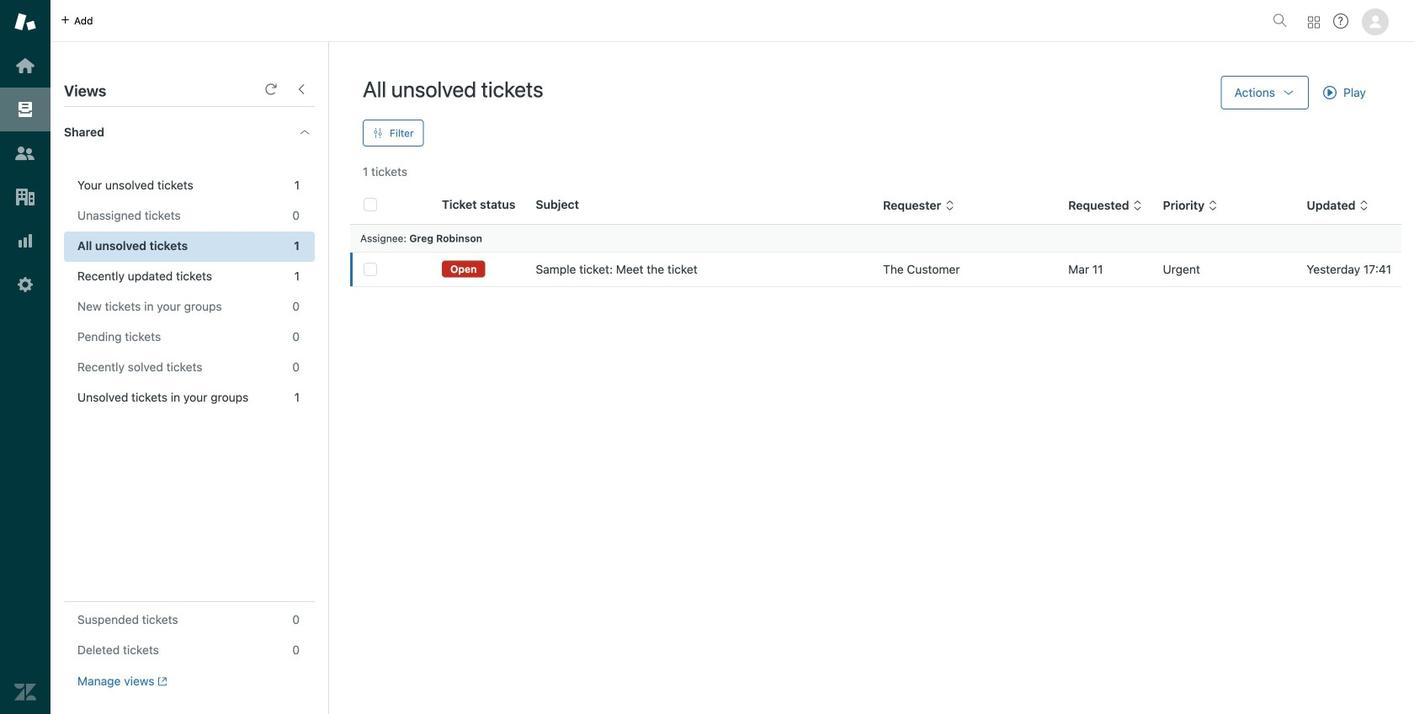 Task type: describe. For each thing, give the bounding box(es) containing it.
refresh views pane image
[[264, 83, 278, 96]]

reporting image
[[14, 230, 36, 252]]

organizations image
[[14, 186, 36, 208]]

customers image
[[14, 142, 36, 164]]

get started image
[[14, 55, 36, 77]]

views image
[[14, 99, 36, 120]]

zendesk support image
[[14, 11, 36, 33]]

zendesk products image
[[1309, 16, 1321, 28]]

opens in a new tab image
[[155, 677, 168, 687]]



Task type: vqa. For each thing, say whether or not it's contained in the screenshot.
Unverified Email icon
no



Task type: locate. For each thing, give the bounding box(es) containing it.
main element
[[0, 0, 51, 714]]

admin image
[[14, 274, 36, 296]]

get help image
[[1334, 13, 1349, 29]]

hide panel views image
[[295, 83, 308, 96]]

zendesk image
[[14, 681, 36, 703]]

heading
[[51, 107, 328, 157]]

row
[[350, 252, 1402, 287]]



